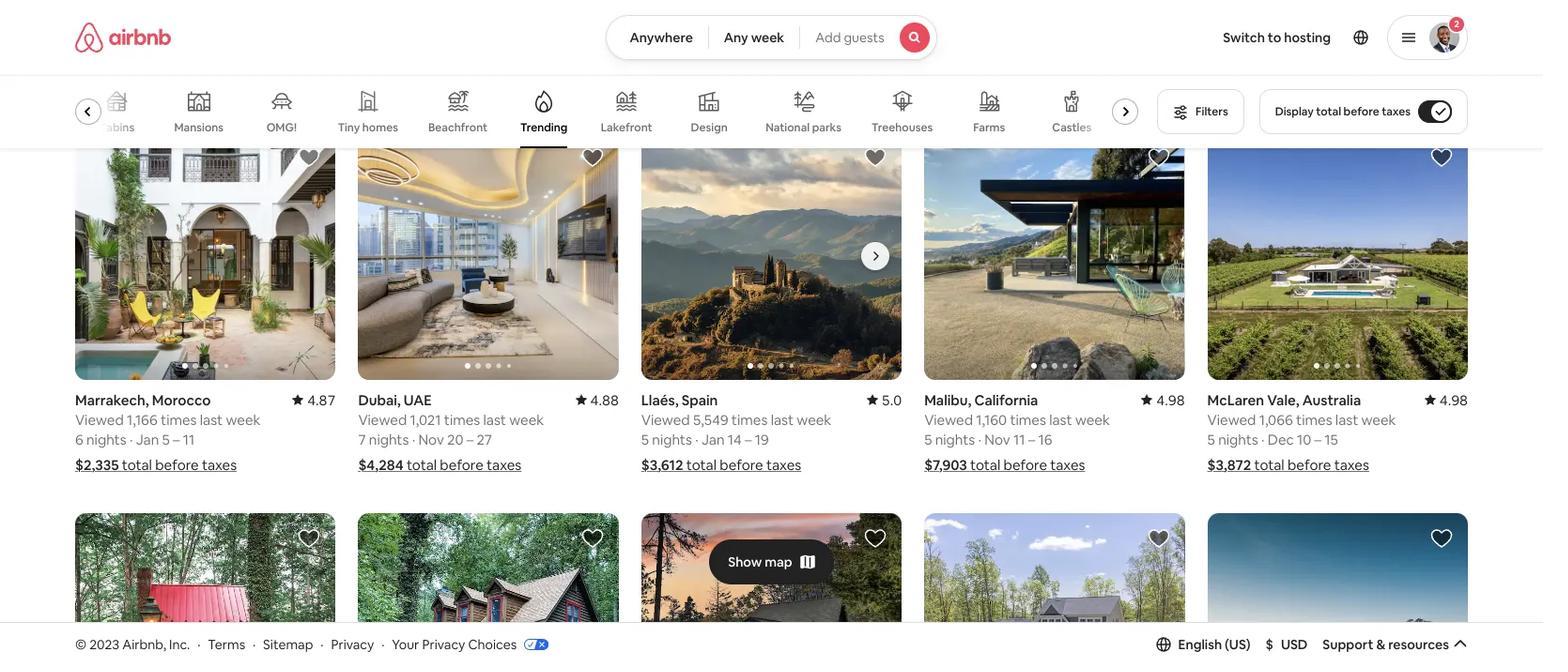 Task type: vqa. For each thing, say whether or not it's contained in the screenshot.
"km"
no



Task type: locate. For each thing, give the bounding box(es) containing it.
©
[[75, 637, 87, 653]]

add to wishlist: winston-salem, north carolina image
[[581, 528, 604, 550]]

total inside marrakech, morocco viewed 1,166 times last week 6 nights · jan 5 – 11 $2,335 total before taxes
[[122, 456, 152, 474]]

0 horizontal spatial uvita,
[[75, 10, 114, 28]]

add to wishlist: dubai, uae image
[[581, 147, 604, 169]]

0 horizontal spatial osa
[[117, 10, 143, 28]]

jan down 5,549
[[702, 431, 725, 449]]

privacy left your
[[331, 637, 374, 653]]

, inside uvita, osa , costa rica viewed 2,177 times last week 5 nights · dec 5 – 10 $4,780 total before taxes
[[146, 10, 149, 28]]

costa inside uvita, osa , costa rica viewed 2,177 times last week 5 nights · dec 5 – 10 $4,780 total before taxes
[[152, 10, 192, 28]]

last inside malibu, california viewed 1,160 times last week 5 nights · nov 11 – 16 $7,903 total before taxes
[[1050, 411, 1072, 429]]

– right 1
[[739, 50, 746, 68]]

before down 15
[[1288, 456, 1332, 474]]

llaés, spain viewed 5,549 times last week 5 nights · jan 14 – 19 $3,612 total before taxes
[[641, 391, 832, 474]]

, inside uvita, osa , costa rica viewed 3,657 times last week 5 nights $8,665 total before taxes
[[995, 10, 999, 28]]

0 horizontal spatial ,
[[146, 10, 149, 28]]

2023
[[89, 637, 119, 653]]

·
[[129, 50, 132, 68], [695, 50, 699, 68], [130, 431, 133, 449], [695, 431, 699, 449], [412, 431, 415, 449], [978, 431, 982, 449], [1262, 431, 1265, 449], [197, 637, 201, 653], [253, 637, 256, 653], [321, 637, 324, 653], [382, 637, 385, 653]]

viewed inside malibu, california viewed 1,160 times last week 5 nights · nov 11 – 16 $7,903 total before taxes
[[925, 411, 973, 429]]

show map
[[728, 554, 793, 571]]

inc.
[[169, 637, 190, 653]]

before up mansions
[[156, 75, 199, 93]]

4.9
[[599, 10, 619, 28]]

terms
[[208, 637, 245, 653]]

$3,612
[[641, 456, 684, 474]]

week inside llaés, spain viewed 5,549 times last week 5 nights · jan 14 – 19 $3,612 total before taxes
[[797, 411, 832, 429]]

taxes up 'beachfront'
[[484, 75, 519, 93]]

· down 2,177
[[129, 50, 132, 68]]

0 horizontal spatial 11
[[183, 431, 195, 449]]

taxes down 27
[[487, 456, 522, 474]]

6 right 1
[[750, 50, 758, 68]]

nights up $8,665 on the right top of page
[[935, 50, 975, 68]]

2 osa from the left
[[966, 10, 992, 28]]

2 , from the left
[[995, 10, 999, 28]]

1 4.98 from the left
[[1157, 391, 1185, 409]]

· inside the "tremosine sul garda, italy viewed 4,027 times last week 5 nights · nov 1 – 6 $1,024 total before taxes"
[[695, 50, 699, 68]]

profile element
[[960, 0, 1468, 75]]

· down 5,549
[[695, 431, 699, 449]]

· down 1,160
[[978, 431, 982, 449]]

to
[[1268, 29, 1282, 46]]

viewed down malibu,
[[925, 411, 973, 429]]

rica inside uvita, osa , costa rica viewed 2,177 times last week 5 nights · dec 5 – 10 $4,780 total before taxes
[[195, 10, 222, 28]]

times up 20 on the left bottom of page
[[444, 411, 480, 429]]

vale,
[[1268, 391, 1300, 409]]

nights up '$4,284'
[[369, 431, 409, 449]]

times right '3,657'
[[1014, 30, 1050, 48]]

times right 2,177
[[162, 30, 198, 48]]

costa inside uvita, osa , costa rica viewed 3,657 times last week 5 nights $8,665 total before taxes
[[1002, 10, 1041, 28]]

1 horizontal spatial osa
[[966, 10, 992, 28]]

morocco
[[152, 391, 211, 409]]

0 horizontal spatial rica
[[195, 10, 222, 28]]

– inside dubai, uae viewed 1,021 times last week 7 nights · nov 20 – 27 $4,284 total before taxes
[[467, 431, 474, 449]]

· right inc.
[[197, 637, 201, 653]]

2
[[1454, 18, 1460, 30]]

privacy link
[[331, 637, 374, 653]]

5 inside malibu, california viewed 1,160 times last week 5 nights · nov 11 – 16 $7,903 total before taxes
[[925, 431, 932, 449]]

last inside marrakech, morocco viewed 1,166 times last week 6 nights · jan 5 – 11 $2,335 total before taxes
[[200, 411, 223, 429]]

2 uvita, from the left
[[925, 10, 963, 28]]

osa up '3,657'
[[966, 10, 992, 28]]

times down garda,
[[731, 30, 767, 48]]

2 button
[[1388, 15, 1468, 60]]

0 horizontal spatial 10
[[186, 50, 200, 68]]

1 horizontal spatial 6
[[750, 50, 758, 68]]

1 vertical spatial 6
[[75, 431, 83, 449]]

27
[[477, 431, 492, 449]]

– left 16
[[1028, 431, 1035, 449]]

– left 27
[[467, 431, 474, 449]]

2 costa from the left
[[1002, 10, 1041, 28]]

times inside malibu, california viewed 1,160 times last week 5 nights · nov 11 – 16 $7,903 total before taxes
[[1010, 411, 1046, 429]]

taxes inside malibu, california viewed 1,160 times last week 5 nights · nov 11 – 16 $7,903 total before taxes
[[1051, 456, 1086, 474]]

0 vertical spatial 10
[[186, 50, 200, 68]]

$3,872
[[1208, 456, 1252, 474]]

viewed down tremosine
[[641, 30, 690, 48]]

filters
[[1196, 104, 1228, 119]]

total right $3,612
[[687, 456, 717, 474]]

last right '3,657'
[[1053, 30, 1076, 48]]

1 horizontal spatial uvita,
[[925, 10, 963, 28]]

0 horizontal spatial jan
[[136, 431, 159, 449]]

None search field
[[606, 15, 937, 60]]

dec down '1,066' at the right of the page
[[1268, 431, 1294, 449]]

$
[[1266, 637, 1274, 654]]

any week button
[[708, 15, 801, 60]]

nights up $4,780 on the left of the page
[[86, 50, 126, 68]]

uvita,
[[75, 10, 114, 28], [925, 10, 963, 28]]

· inside malibu, california viewed 1,160 times last week 5 nights · nov 11 – 16 $7,903 total before taxes
[[978, 431, 982, 449]]

viewed inside the "tremosine sul garda, italy viewed 4,027 times last week 5 nights · nov 1 – 6 $1,024 total before taxes"
[[641, 30, 690, 48]]

times inside uvita, osa , costa rica viewed 2,177 times last week 5 nights · dec 5 – 10 $4,780 total before taxes
[[162, 30, 198, 48]]

, for 2,177
[[146, 10, 149, 28]]

$7,903
[[925, 456, 968, 474]]

garda,
[[735, 10, 780, 28]]

mclaren
[[1208, 391, 1265, 409]]

dubai,
[[358, 391, 401, 409]]

11 down morocco
[[183, 431, 195, 449]]

· down '1,066' at the right of the page
[[1262, 431, 1265, 449]]

4.96
[[874, 10, 902, 28]]

llaés,
[[641, 391, 679, 409]]

times down morocco
[[161, 411, 197, 429]]

– up mansions
[[176, 50, 183, 68]]

1 11 from the left
[[183, 431, 195, 449]]

total inside uvita, osa , costa rica viewed 2,177 times last week 5 nights · dec 5 – 10 $4,780 total before taxes
[[122, 75, 153, 93]]

malibu,
[[925, 391, 972, 409]]

before inside marrakech, morocco viewed 1,166 times last week 6 nights · jan 5 – 11 $2,335 total before taxes
[[155, 456, 199, 474]]

total inside llaés, spain viewed 5,549 times last week 5 nights · jan 14 – 19 $3,612 total before taxes
[[687, 456, 717, 474]]

1 horizontal spatial 10
[[1297, 431, 1312, 449]]

1 , from the left
[[146, 10, 149, 28]]

3,600
[[1260, 30, 1296, 48]]

before up display
[[1288, 75, 1332, 93]]

1,160
[[976, 411, 1007, 429]]

6 up $2,335
[[75, 431, 83, 449]]

– inside llaés, spain viewed 5,549 times last week 5 nights · jan 14 – 19 $3,612 total before taxes
[[745, 431, 752, 449]]

last up 16
[[1050, 411, 1072, 429]]

group containing national parks
[[75, 75, 1146, 148]]

uvita, inside uvita, osa , costa rica viewed 3,657 times last week 5 nights $8,665 total before taxes
[[925, 10, 963, 28]]

5 inside uvita, osa , costa rica viewed 3,657 times last week 5 nights $8,665 total before taxes
[[925, 50, 932, 68]]

group
[[75, 75, 1146, 148], [75, 133, 336, 380], [358, 133, 619, 380], [641, 133, 902, 380], [925, 133, 1185, 380], [1208, 133, 1468, 380], [75, 513, 336, 668], [358, 513, 619, 668], [641, 513, 902, 668], [925, 513, 1185, 668], [1208, 513, 1468, 668]]

· down 4,027
[[695, 50, 699, 68]]

switch
[[1223, 29, 1265, 46]]

0 horizontal spatial privacy
[[331, 637, 374, 653]]

5
[[75, 50, 83, 68], [165, 50, 173, 68], [641, 50, 649, 68], [925, 50, 932, 68], [162, 431, 170, 449], [641, 431, 649, 449], [925, 431, 932, 449], [1208, 431, 1216, 449]]

· inside uvita, osa , costa rica viewed 2,177 times last week 5 nights · dec 5 – 10 $4,780 total before taxes
[[129, 50, 132, 68]]

1 osa from the left
[[117, 10, 143, 28]]

taxes inside uvita, osa , costa rica viewed 3,657 times last week 5 nights $8,665 total before taxes
[[1053, 75, 1087, 93]]

1,021
[[410, 411, 441, 429]]

, up 2,177
[[146, 10, 149, 28]]

before inside uvita, osa , costa rica viewed 3,657 times last week 5 nights $8,665 total before taxes
[[1006, 75, 1049, 93]]

your privacy choices link
[[392, 637, 549, 655]]

last down morocco
[[200, 411, 223, 429]]

taxes inside mclaren vale, australia viewed 1,066 times last week 5 nights · dec 10 – 15 $3,872 total before taxes
[[1335, 456, 1370, 474]]

nov left 1
[[702, 50, 727, 68]]

taxes down 19
[[767, 456, 802, 474]]

4.98 out of 5 average rating image
[[1425, 391, 1468, 409]]

costa up '3,657'
[[1002, 10, 1041, 28]]

last inside llaés, spain viewed 5,549 times last week 5 nights · jan 14 – 19 $3,612 total before taxes
[[771, 411, 794, 429]]

last inside mclaren vale, australia viewed 1,066 times last week 5 nights · dec 10 – 15 $3,872 total before taxes
[[1336, 411, 1359, 429]]

jan inside llaés, spain viewed 5,549 times last week 5 nights · jan 14 – 19 $3,612 total before taxes
[[702, 431, 725, 449]]

total
[[122, 75, 153, 93], [687, 75, 717, 93], [404, 75, 434, 93], [972, 75, 1003, 93], [1255, 75, 1285, 93], [1316, 104, 1342, 119], [122, 456, 152, 474], [687, 456, 717, 474], [407, 456, 437, 474], [971, 456, 1001, 474], [1255, 456, 1285, 474]]

2 horizontal spatial nov
[[985, 431, 1011, 449]]

4.84 out of 5 average rating image
[[1425, 10, 1468, 28]]

4.88
[[591, 391, 619, 409]]

last down the italy
[[770, 30, 793, 48]]

times inside marrakech, morocco viewed 1,166 times last week 6 nights · jan 5 – 11 $2,335 total before taxes
[[161, 411, 197, 429]]

costa for 3,657
[[1002, 10, 1041, 28]]

1 horizontal spatial 4.98
[[1440, 391, 1468, 409]]

filters button
[[1158, 89, 1244, 134]]

week inside marrakech, morocco viewed 1,166 times last week 6 nights · jan 5 – 11 $2,335 total before taxes
[[226, 411, 261, 429]]

nights inside mclaren vale, australia viewed 1,066 times last week 5 nights · dec 10 – 15 $3,872 total before taxes
[[1219, 431, 1259, 449]]

–
[[176, 50, 183, 68], [739, 50, 746, 68], [173, 431, 180, 449], [745, 431, 752, 449], [467, 431, 474, 449], [1028, 431, 1035, 449], [1315, 431, 1322, 449]]

taxes down morocco
[[202, 456, 237, 474]]

before inside button
[[1344, 104, 1380, 119]]

4.88 out of 5 average rating image
[[575, 391, 619, 409]]

times up 16
[[1010, 411, 1046, 429]]

$8,665
[[925, 75, 969, 93]]

before down 1
[[720, 75, 764, 93]]

1 horizontal spatial costa
[[1002, 10, 1041, 28]]

viewed down marrakech,
[[75, 411, 124, 429]]

10
[[186, 50, 200, 68], [1297, 431, 1312, 449]]

times
[[162, 30, 198, 48], [731, 30, 767, 48], [1014, 30, 1050, 48], [1299, 30, 1335, 48], [161, 411, 197, 429], [732, 411, 768, 429], [444, 411, 480, 429], [1010, 411, 1046, 429], [1297, 411, 1333, 429]]

2 11 from the left
[[1014, 431, 1025, 449]]

1 costa from the left
[[152, 10, 192, 28]]

before down 16
[[1004, 456, 1047, 474]]

before inside dubai, uae viewed 1,021 times last week 7 nights · nov 20 – 27 $4,284 total before taxes
[[440, 456, 484, 474]]

display
[[1275, 104, 1314, 119]]

viewed down llaés,
[[641, 411, 690, 429]]

costa up 2,177
[[152, 10, 192, 28]]

1 jan from the left
[[136, 431, 159, 449]]

total right display
[[1316, 104, 1342, 119]]

1 horizontal spatial ,
[[995, 10, 999, 28]]

last up 27
[[483, 411, 506, 429]]

2 rica from the left
[[1044, 10, 1072, 28]]

none search field containing anywhere
[[606, 15, 937, 60]]

, for 3,657
[[995, 10, 999, 28]]

nights inside malibu, california viewed 1,160 times last week 5 nights · nov 11 – 16 $7,903 total before taxes
[[935, 431, 975, 449]]

before inside llaés, spain viewed 5,549 times last week 5 nights · jan 14 – 19 $3,612 total before taxes
[[720, 456, 763, 474]]

farms
[[973, 120, 1006, 135]]

1 vertical spatial 10
[[1297, 431, 1312, 449]]

add to wishlist: akureyri, iceland image
[[1431, 528, 1453, 550]]

total right $1,024
[[687, 75, 717, 93]]

taxes inside button
[[1382, 104, 1411, 119]]

times inside dubai, uae viewed 1,021 times last week 7 nights · nov 20 – 27 $4,284 total before taxes
[[444, 411, 480, 429]]

before down '3,657'
[[1006, 75, 1049, 93]]

any week
[[724, 29, 785, 46]]

dec inside uvita, osa , costa rica viewed 2,177 times last week 5 nights · dec 5 – 10 $4,780 total before taxes
[[135, 50, 162, 68]]

20
[[447, 431, 464, 449]]

1 privacy from the left
[[331, 637, 374, 653]]

add
[[816, 29, 841, 46]]

display total before taxes
[[1275, 104, 1411, 119]]

switch to hosting link
[[1212, 18, 1342, 57]]

week inside the "tremosine sul garda, italy viewed 4,027 times last week 5 nights · nov 1 – 6 $1,024 total before taxes"
[[797, 30, 831, 48]]

total inside malibu, california viewed 1,160 times last week 5 nights · nov 11 – 16 $7,903 total before taxes
[[971, 456, 1001, 474]]

viewed 3,600 times last week
[[1208, 30, 1399, 48]]

1 rica from the left
[[195, 10, 222, 28]]

nights up the $7,903
[[935, 431, 975, 449]]

last right 2,177
[[201, 30, 224, 48]]

nov for malibu, california viewed 1,160 times last week 5 nights · nov 11 – 16 $7,903 total before taxes
[[985, 431, 1011, 449]]

0 horizontal spatial costa
[[152, 10, 192, 28]]

6 inside the "tremosine sul garda, italy viewed 4,027 times last week 5 nights · nov 1 – 6 $1,024 total before taxes"
[[750, 50, 758, 68]]

week inside dubai, uae viewed 1,021 times last week 7 nights · nov 20 – 27 $4,284 total before taxes
[[509, 411, 544, 429]]

jan for jan 14 – 19
[[702, 431, 725, 449]]

week inside uvita, osa , costa rica viewed 3,657 times last week 5 nights $8,665 total before taxes
[[1079, 30, 1114, 48]]

· left privacy link
[[321, 637, 324, 653]]

taxes down 2 dropdown button
[[1382, 104, 1411, 119]]

– inside uvita, osa , costa rica viewed 2,177 times last week 5 nights · dec 5 – 10 $4,780 total before taxes
[[176, 50, 183, 68]]

uvita, osa , costa rica viewed 3,657 times last week 5 nights $8,665 total before taxes
[[925, 10, 1114, 93]]

nov down 1,021
[[418, 431, 444, 449]]

2 4.98 from the left
[[1440, 391, 1468, 409]]

1 horizontal spatial 11
[[1014, 431, 1025, 449]]

before inside malibu, california viewed 1,160 times last week 5 nights · nov 11 – 16 $7,903 total before taxes
[[1004, 456, 1047, 474]]

· down the 1,166
[[130, 431, 133, 449]]

· down 1,021
[[412, 431, 415, 449]]

uvita, inside uvita, osa , costa rica viewed 2,177 times last week 5 nights · dec 5 – 10 $4,780 total before taxes
[[75, 10, 114, 28]]

last inside dubai, uae viewed 1,021 times last week 7 nights · nov 20 – 27 $4,284 total before taxes
[[483, 411, 506, 429]]

2 jan from the left
[[702, 431, 725, 449]]

1 uvita, from the left
[[75, 10, 114, 28]]

viewed left 2,177
[[75, 30, 124, 48]]

4,027
[[693, 30, 728, 48]]

– down morocco
[[173, 431, 180, 449]]

before down "14"
[[720, 456, 763, 474]]

, up '3,657'
[[995, 10, 999, 28]]

last
[[201, 30, 224, 48], [770, 30, 793, 48], [1053, 30, 1076, 48], [1338, 30, 1361, 48], [200, 411, 223, 429], [771, 411, 794, 429], [483, 411, 506, 429], [1050, 411, 1072, 429], [1336, 411, 1359, 429]]

add guests
[[816, 29, 885, 46]]

before inside mclaren vale, australia viewed 1,066 times last week 5 nights · dec 10 – 15 $3,872 total before taxes
[[1288, 456, 1332, 474]]

1 horizontal spatial dec
[[1268, 431, 1294, 449]]

dec
[[135, 50, 162, 68], [1268, 431, 1294, 449]]

last right the hosting
[[1338, 30, 1361, 48]]

last down australia
[[1336, 411, 1359, 429]]

viewed inside uvita, osa , costa rica viewed 2,177 times last week 5 nights · dec 5 – 10 $4,780 total before taxes
[[75, 30, 124, 48]]

0 vertical spatial 6
[[750, 50, 758, 68]]

osa inside uvita, osa , costa rica viewed 2,177 times last week 5 nights · dec 5 – 10 $4,780 total before taxes
[[117, 10, 143, 28]]

viewed inside mclaren vale, australia viewed 1,066 times last week 5 nights · dec 10 – 15 $3,872 total before taxes
[[1208, 411, 1256, 429]]

taxes down 16
[[1051, 456, 1086, 474]]

5,549
[[693, 411, 729, 429]]

national parks
[[766, 120, 842, 135]]

english (us) button
[[1156, 637, 1251, 654]]

add to wishlist: marrakech, morocco image
[[298, 147, 321, 169]]

0 horizontal spatial nov
[[418, 431, 444, 449]]

total right the $7,903
[[971, 456, 1001, 474]]

6
[[750, 50, 758, 68], [75, 431, 83, 449]]

uvita, for uvita, osa , costa rica viewed 2,177 times last week 5 nights · dec 5 – 10 $4,780 total before taxes
[[75, 10, 114, 28]]

tremosine
[[641, 10, 711, 28]]

total right $2,335
[[122, 456, 152, 474]]

dec down 2,177
[[135, 50, 162, 68]]

times up 15
[[1297, 411, 1333, 429]]

total right $3,872
[[1255, 456, 1285, 474]]

total inside dubai, uae viewed 1,021 times last week 7 nights · nov 20 – 27 $4,284 total before taxes
[[407, 456, 437, 474]]

last right 5,549
[[771, 411, 794, 429]]

viewed left '3,657'
[[925, 30, 973, 48]]

map
[[765, 554, 793, 571]]

1 horizontal spatial jan
[[702, 431, 725, 449]]

osa up 2,177
[[117, 10, 143, 28]]

taxes up national
[[767, 75, 802, 93]]

0 horizontal spatial dec
[[135, 50, 162, 68]]

viewed down mclaren
[[1208, 411, 1256, 429]]

uvita, right 4.96
[[925, 10, 963, 28]]

nights up $3,872
[[1219, 431, 1259, 449]]

4.9 out of 5 average rating image
[[584, 10, 619, 28]]

11
[[183, 431, 195, 449], [1014, 431, 1025, 449]]

6 inside marrakech, morocco viewed 1,166 times last week 6 nights · jan 5 – 11 $2,335 total before taxes
[[75, 431, 83, 449]]

0 vertical spatial dec
[[135, 50, 162, 68]]

taxes inside uvita, osa , costa rica viewed 2,177 times last week 5 nights · dec 5 – 10 $4,780 total before taxes
[[202, 75, 237, 93]]

osa inside uvita, osa , costa rica viewed 3,657 times last week 5 nights $8,665 total before taxes
[[966, 10, 992, 28]]

nights inside uvita, osa , costa rica viewed 3,657 times last week 5 nights $8,665 total before taxes
[[935, 50, 975, 68]]

rica inside uvita, osa , costa rica viewed 3,657 times last week 5 nights $8,665 total before taxes
[[1044, 10, 1072, 28]]

taxes down 15
[[1335, 456, 1370, 474]]

taxes up castles at right top
[[1053, 75, 1087, 93]]

total right $8,665 on the right top of page
[[972, 75, 1003, 93]]

viewed down the dubai,
[[358, 411, 407, 429]]

0 horizontal spatial 4.98
[[1157, 391, 1185, 409]]

privacy right your
[[422, 637, 465, 653]]

1 vertical spatial dec
[[1268, 431, 1294, 449]]

1 horizontal spatial nov
[[702, 50, 727, 68]]

4.98 for mclaren vale, australia viewed 1,066 times last week 5 nights · dec 10 – 15 $3,872 total before taxes
[[1440, 391, 1468, 409]]

nights down anywhere
[[652, 50, 692, 68]]

0 horizontal spatial 6
[[75, 431, 83, 449]]

nights
[[86, 50, 126, 68], [652, 50, 692, 68], [935, 50, 975, 68], [86, 431, 126, 449], [652, 431, 692, 449], [369, 431, 409, 449], [935, 431, 975, 449], [1219, 431, 1259, 449]]

taxes up mansions
[[202, 75, 237, 93]]

– left 19
[[745, 431, 752, 449]]

add to wishlist: mclaren vale, australia image
[[1431, 147, 1453, 169]]

times inside mclaren vale, australia viewed 1,066 times last week 5 nights · dec 10 – 15 $3,872 total before taxes
[[1297, 411, 1333, 429]]

1 horizontal spatial rica
[[1044, 10, 1072, 28]]

costa
[[152, 10, 192, 28], [1002, 10, 1041, 28]]

total right $4,780 on the left of the page
[[122, 75, 153, 93]]

nights up $2,335
[[86, 431, 126, 449]]

uvita, up $4,780 on the left of the page
[[75, 10, 114, 28]]

nights inside llaés, spain viewed 5,549 times last week 5 nights · jan 14 – 19 $3,612 total before taxes
[[652, 431, 692, 449]]

jan for jan 5 – 11
[[136, 431, 159, 449]]

nov inside dubai, uae viewed 1,021 times last week 7 nights · nov 20 – 27 $4,284 total before taxes
[[418, 431, 444, 449]]

1 horizontal spatial privacy
[[422, 637, 465, 653]]

4.98
[[1157, 391, 1185, 409], [1440, 391, 1468, 409]]

times up 19
[[732, 411, 768, 429]]

(us)
[[1225, 637, 1251, 654]]

times inside the "tremosine sul garda, italy viewed 4,027 times last week 5 nights · nov 1 – 6 $1,024 total before taxes"
[[731, 30, 767, 48]]

jan inside marrakech, morocco viewed 1,166 times last week 6 nights · jan 5 – 11 $2,335 total before taxes
[[136, 431, 159, 449]]

15
[[1325, 431, 1339, 449]]

week
[[751, 29, 785, 46], [227, 30, 262, 48], [797, 30, 831, 48], [1079, 30, 1114, 48], [1364, 30, 1399, 48], [226, 411, 261, 429], [797, 411, 832, 429], [509, 411, 544, 429], [1076, 411, 1110, 429], [1362, 411, 1397, 429]]

national
[[766, 120, 810, 135]]

11 left 16
[[1014, 431, 1025, 449]]

jan down the 1,166
[[136, 431, 159, 449]]

5 inside llaés, spain viewed 5,549 times last week 5 nights · jan 14 – 19 $3,612 total before taxes
[[641, 431, 649, 449]]

$ usd
[[1266, 637, 1308, 654]]



Task type: describe. For each thing, give the bounding box(es) containing it.
osa for 3,657
[[966, 10, 992, 28]]

malibu, california viewed 1,160 times last week 5 nights · nov 11 – 16 $7,903 total before taxes
[[925, 391, 1110, 474]]

sul
[[714, 10, 732, 28]]

english
[[1179, 637, 1222, 654]]

osa for 2,177
[[117, 10, 143, 28]]

total inside the "tremosine sul garda, italy viewed 4,027 times last week 5 nights · nov 1 – 6 $1,024 total before taxes"
[[687, 75, 717, 93]]

trending
[[520, 120, 568, 135]]

choices
[[468, 637, 517, 653]]

last inside uvita, osa , costa rica viewed 2,177 times last week 5 nights · dec 5 – 10 $4,780 total before taxes
[[201, 30, 224, 48]]

$2,503
[[1208, 75, 1252, 93]]

hosting
[[1284, 29, 1331, 46]]

3,657
[[976, 30, 1011, 48]]

· right terms link
[[253, 637, 256, 653]]

tremosine sul garda, italy viewed 4,027 times last week 5 nights · nov 1 – 6 $1,024 total before taxes
[[641, 10, 831, 93]]

viewed left to
[[1208, 30, 1256, 48]]

4.98 for malibu, california viewed 1,160 times last week 5 nights · nov 11 – 16 $7,903 total before taxes
[[1157, 391, 1185, 409]]

anywhere button
[[606, 15, 709, 60]]

times right '3,600'
[[1299, 30, 1335, 48]]

add to wishlist: mineral, virginia image
[[1148, 528, 1170, 550]]

design
[[691, 120, 728, 135]]

sitemap link
[[263, 637, 313, 653]]

week inside uvita, osa , costa rica viewed 2,177 times last week 5 nights · dec 5 – 10 $4,780 total before taxes
[[227, 30, 262, 48]]

viewed inside llaés, spain viewed 5,549 times last week 5 nights · jan 14 – 19 $3,612 total before taxes
[[641, 411, 690, 429]]

marrakech, morocco viewed 1,166 times last week 6 nights · jan 5 – 11 $2,335 total before taxes
[[75, 391, 261, 474]]

add to wishlist: llaés, spain image
[[864, 147, 887, 169]]

4.87
[[307, 391, 336, 409]]

castles
[[1052, 120, 1092, 135]]

costa for 2,177
[[152, 10, 192, 28]]

$4,780
[[75, 75, 119, 93]]

&
[[1377, 637, 1386, 654]]

last inside the "tremosine sul garda, italy viewed 4,027 times last week 5 nights · nov 1 – 6 $1,024 total before taxes"
[[770, 30, 793, 48]]

$2,335
[[75, 456, 119, 474]]

taxes inside the "tremosine sul garda, italy viewed 4,027 times last week 5 nights · nov 1 – 6 $1,024 total before taxes"
[[767, 75, 802, 93]]

viewed inside marrakech, morocco viewed 1,166 times last week 6 nights · jan 5 – 11 $2,335 total before taxes
[[75, 411, 124, 429]]

· inside mclaren vale, australia viewed 1,066 times last week 5 nights · dec 10 – 15 $3,872 total before taxes
[[1262, 431, 1265, 449]]

cabins
[[98, 120, 134, 135]]

terms link
[[208, 637, 245, 653]]

taxes inside llaés, spain viewed 5,549 times last week 5 nights · jan 14 – 19 $3,612 total before taxes
[[767, 456, 802, 474]]

dec inside mclaren vale, australia viewed 1,066 times last week 5 nights · dec 10 – 15 $3,872 total before taxes
[[1268, 431, 1294, 449]]

taxes inside dubai, uae viewed 1,021 times last week 7 nights · nov 20 – 27 $4,284 total before taxes
[[487, 456, 522, 474]]

resources
[[1389, 637, 1450, 654]]

mclaren vale, australia viewed 1,066 times last week 5 nights · dec 10 – 15 $3,872 total before taxes
[[1208, 391, 1397, 474]]

5.0
[[882, 391, 902, 409]]

· inside llaés, spain viewed 5,549 times last week 5 nights · jan 14 – 19 $3,612 total before taxes
[[695, 431, 699, 449]]

last inside uvita, osa , costa rica viewed 3,657 times last week 5 nights $8,665 total before taxes
[[1053, 30, 1076, 48]]

rica for –
[[195, 10, 222, 28]]

any
[[724, 29, 748, 46]]

tiny
[[338, 120, 360, 135]]

11 inside malibu, california viewed 1,160 times last week 5 nights · nov 11 – 16 $7,903 total before taxes
[[1014, 431, 1025, 449]]

total inside uvita, osa , costa rica viewed 3,657 times last week 5 nights $8,665 total before taxes
[[972, 75, 1003, 93]]

taxes inside marrakech, morocco viewed 1,166 times last week 6 nights · jan 5 – 11 $2,335 total before taxes
[[202, 456, 237, 474]]

uae
[[404, 391, 432, 409]]

– inside marrakech, morocco viewed 1,166 times last week 6 nights · jan 5 – 11 $2,335 total before taxes
[[173, 431, 180, 449]]

total inside mclaren vale, australia viewed 1,066 times last week 5 nights · dec 10 – 15 $3,872 total before taxes
[[1255, 456, 1285, 474]]

10 inside uvita, osa , costa rica viewed 2,177 times last week 5 nights · dec 5 – 10 $4,780 total before taxes
[[186, 50, 200, 68]]

treehouses
[[872, 120, 933, 135]]

– inside malibu, california viewed 1,160 times last week 5 nights · nov 11 – 16 $7,903 total before taxes
[[1028, 431, 1035, 449]]

4.96 out of 5 average rating image
[[859, 10, 902, 28]]

$1,053
[[358, 75, 401, 93]]

before up 'beachfront'
[[437, 75, 480, 93]]

display total before taxes button
[[1259, 89, 1468, 134]]

– inside the "tremosine sul garda, italy viewed 4,027 times last week 5 nights · nov 1 – 6 $1,024 total before taxes"
[[739, 50, 746, 68]]

times inside uvita, osa , costa rica viewed 3,657 times last week 5 nights $8,665 total before taxes
[[1014, 30, 1050, 48]]

14
[[728, 431, 742, 449]]

· inside dubai, uae viewed 1,021 times last week 7 nights · nov 20 – 27 $4,284 total before taxes
[[412, 431, 415, 449]]

$1,024
[[641, 75, 684, 93]]

5.0 out of 5 average rating image
[[867, 391, 902, 409]]

uvita, for uvita, osa , costa rica viewed 3,657 times last week 5 nights $8,665 total before taxes
[[925, 10, 963, 28]]

$4,284
[[358, 456, 404, 474]]

lakefront
[[601, 120, 653, 135]]

5 inside the "tremosine sul garda, italy viewed 4,027 times last week 5 nights · nov 1 – 6 $1,024 total before taxes"
[[641, 50, 649, 68]]

viewed inside uvita, osa , costa rica viewed 3,657 times last week 5 nights $8,665 total before taxes
[[925, 30, 973, 48]]

11 inside marrakech, morocco viewed 1,166 times last week 6 nights · jan 5 – 11 $2,335 total before taxes
[[183, 431, 195, 449]]

taxes up display total before taxes
[[1335, 75, 1370, 93]]

nov for dubai, uae viewed 1,021 times last week 7 nights · nov 20 – 27 $4,284 total before taxes
[[418, 431, 444, 449]]

rica for taxes
[[1044, 10, 1072, 28]]

add to wishlist: malibu, california image
[[1148, 147, 1170, 169]]

times inside llaés, spain viewed 5,549 times last week 5 nights · jan 14 – 19 $3,612 total before taxes
[[732, 411, 768, 429]]

guests
[[844, 29, 885, 46]]

10 inside mclaren vale, australia viewed 1,066 times last week 5 nights · dec 10 – 15 $3,872 total before taxes
[[1297, 431, 1312, 449]]

· left your
[[382, 637, 385, 653]]

mansions
[[174, 120, 224, 135]]

your
[[392, 637, 419, 653]]

nights inside dubai, uae viewed 1,021 times last week 7 nights · nov 20 – 27 $4,284 total before taxes
[[369, 431, 409, 449]]

5 inside marrakech, morocco viewed 1,166 times last week 6 nights · jan 5 – 11 $2,335 total before taxes
[[162, 431, 170, 449]]

terms · sitemap · privacy
[[208, 637, 374, 653]]

before inside uvita, osa , costa rica viewed 2,177 times last week 5 nights · dec 5 – 10 $4,780 total before taxes
[[156, 75, 199, 93]]

1
[[730, 50, 736, 68]]

omg!
[[266, 120, 297, 135]]

week inside malibu, california viewed 1,160 times last week 5 nights · nov 11 – 16 $7,903 total before taxes
[[1076, 411, 1110, 429]]

support
[[1323, 637, 1374, 654]]

nights inside the "tremosine sul garda, italy viewed 4,027 times last week 5 nights · nov 1 – 6 $1,024 total before taxes"
[[652, 50, 692, 68]]

australia
[[1303, 391, 1361, 409]]

5 inside mclaren vale, australia viewed 1,066 times last week 5 nights · dec 10 – 15 $3,872 total before taxes
[[1208, 431, 1216, 449]]

uvita, osa , costa rica viewed 2,177 times last week 5 nights · dec 5 – 10 $4,780 total before taxes
[[75, 10, 262, 93]]

7
[[358, 431, 366, 449]]

california
[[975, 391, 1038, 409]]

nights inside uvita, osa , costa rica viewed 2,177 times last week 5 nights · dec 5 – 10 $4,780 total before taxes
[[86, 50, 126, 68]]

week inside mclaren vale, australia viewed 1,066 times last week 5 nights · dec 10 – 15 $3,872 total before taxes
[[1362, 411, 1397, 429]]

19
[[755, 431, 769, 449]]

total up display
[[1255, 75, 1285, 93]]

total inside button
[[1316, 104, 1342, 119]]

usd
[[1281, 637, 1308, 654]]

viewed inside dubai, uae viewed 1,021 times last week 7 nights · nov 20 – 27 $4,284 total before taxes
[[358, 411, 407, 429]]

your privacy choices
[[392, 637, 517, 653]]

4.98 out of 5 average rating image
[[1142, 391, 1185, 409]]

parks
[[812, 120, 842, 135]]

1,066
[[1260, 411, 1293, 429]]

4.87 out of 5 average rating image
[[292, 391, 336, 409]]

tiny homes
[[338, 120, 398, 135]]

· inside marrakech, morocco viewed 1,166 times last week 6 nights · jan 5 – 11 $2,335 total before taxes
[[130, 431, 133, 449]]

total right $1,053
[[404, 75, 434, 93]]

$1,053 total before taxes
[[358, 75, 519, 93]]

nov inside the "tremosine sul garda, italy viewed 4,027 times last week 5 nights · nov 1 – 6 $1,024 total before taxes"
[[702, 50, 727, 68]]

$2,503 total before taxes
[[1208, 75, 1370, 93]]

before inside the "tremosine sul garda, italy viewed 4,027 times last week 5 nights · nov 1 – 6 $1,024 total before taxes"
[[720, 75, 764, 93]]

add to wishlist: appomattox, virginia image
[[298, 528, 321, 550]]

– inside mclaren vale, australia viewed 1,066 times last week 5 nights · dec 10 – 15 $3,872 total before taxes
[[1315, 431, 1322, 449]]

add to wishlist: lake arrowhead, california image
[[864, 528, 887, 550]]

2 privacy from the left
[[422, 637, 465, 653]]

sitemap
[[263, 637, 313, 653]]

support & resources button
[[1323, 637, 1468, 654]]

16
[[1039, 431, 1053, 449]]

2,177
[[127, 30, 159, 48]]

1,166
[[127, 411, 158, 429]]

dubai, uae viewed 1,021 times last week 7 nights · nov 20 – 27 $4,284 total before taxes
[[358, 391, 544, 474]]

airbnb,
[[122, 637, 166, 653]]

italy
[[783, 10, 811, 28]]

show
[[728, 554, 762, 571]]

week inside button
[[751, 29, 785, 46]]

english (us)
[[1179, 637, 1251, 654]]

switch to hosting
[[1223, 29, 1331, 46]]

marrakech,
[[75, 391, 149, 409]]

nights inside marrakech, morocco viewed 1,166 times last week 6 nights · jan 5 – 11 $2,335 total before taxes
[[86, 431, 126, 449]]



